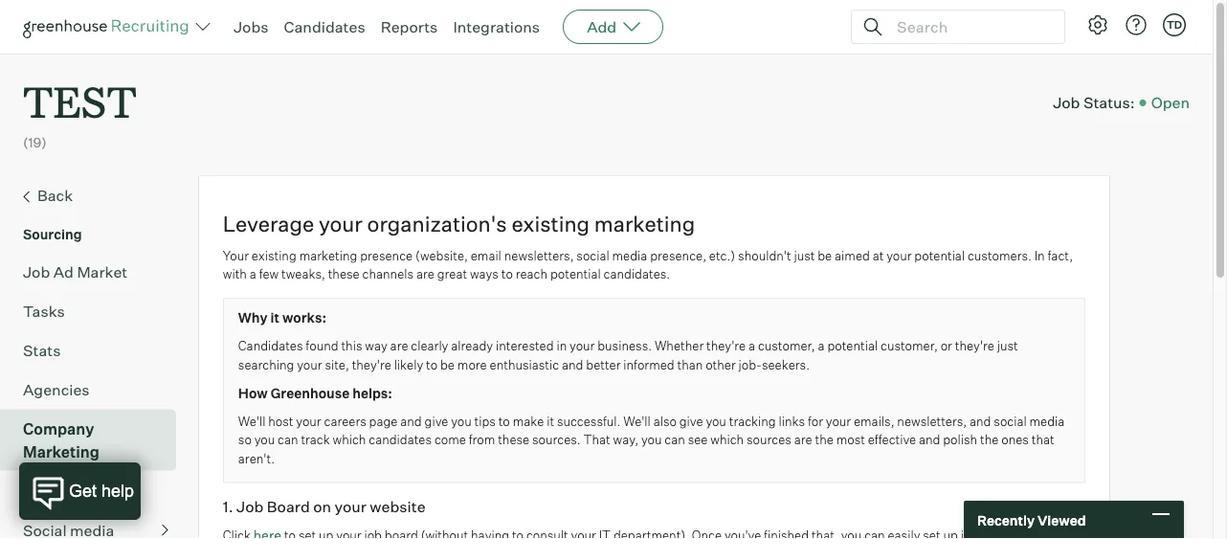 Task type: vqa. For each thing, say whether or not it's contained in the screenshot.
THE THEY'RE
yes



Task type: describe. For each thing, give the bounding box(es) containing it.
host
[[268, 413, 294, 429]]

successful.
[[557, 413, 621, 429]]

presence
[[360, 248, 413, 263]]

0 vertical spatial potential
[[915, 248, 965, 263]]

searching
[[238, 357, 294, 372]]

be inside candidates found this way are clearly already interested in your business. whether they're a customer, a potential customer, or they're just searching your site, they're likely to be more enthusiastic and better informed than other job-seekers.
[[441, 357, 455, 372]]

page
[[369, 413, 398, 429]]

already
[[451, 338, 493, 354]]

your existing marketing presence (website, email newsletters, social media presence, etc.) shouldn't just be aimed at your potential customers. in fact, with a few tweaks, these channels are great ways to reach potential candidates.
[[223, 248, 1073, 282]]

also
[[654, 413, 677, 429]]

add
[[587, 17, 617, 36]]

informed
[[624, 357, 675, 372]]

tips
[[475, 413, 496, 429]]

candidates for candidates
[[284, 17, 365, 36]]

just inside your existing marketing presence (website, email newsletters, social media presence, etc.) shouldn't just be aimed at your potential customers. in fact, with a few tweaks, these channels are great ways to reach potential candidates.
[[794, 248, 815, 263]]

job for job status:
[[1054, 93, 1081, 112]]

2 horizontal spatial they're
[[955, 338, 995, 354]]

reach
[[516, 266, 548, 282]]

ad
[[53, 262, 74, 281]]

marketing
[[23, 442, 100, 461]]

1 customer, from the left
[[758, 338, 816, 354]]

are inside candidates found this way are clearly already interested in your business. whether they're a customer, a potential customer, or they're just searching your site, they're likely to be more enthusiastic and better informed than other job-seekers.
[[390, 338, 408, 354]]

for
[[808, 413, 824, 429]]

test (19)
[[23, 73, 137, 151]]

leverage your organization's existing marketing
[[223, 210, 695, 237]]

stats link
[[23, 339, 169, 362]]

recently viewed
[[978, 512, 1086, 528]]

presence,
[[650, 248, 707, 263]]

most
[[837, 432, 866, 447]]

on
[[313, 497, 331, 516]]

your up track
[[296, 413, 321, 429]]

media inside we'll host your careers page and give you tips to make it successful. we'll also give you tracking links for your emails, newsletters, and social media so you can track which candidates come from these sources. that way, you can see which sources are the most effective and polish the ones that aren't.
[[1030, 413, 1065, 429]]

links
[[779, 413, 805, 429]]

marketing inside your existing marketing presence (website, email newsletters, social media presence, etc.) shouldn't just be aimed at your potential customers. in fact, with a few tweaks, these channels are great ways to reach potential candidates.
[[299, 248, 358, 263]]

board
[[267, 497, 310, 516]]

it inside we'll host your careers page and give you tips to make it successful. we'll also give you tracking links for your emails, newsletters, and social media so you can track which candidates come from these sources. that way, you can see which sources are the most effective and polish the ones that aren't.
[[547, 413, 554, 429]]

job-
[[739, 357, 762, 372]]

interested
[[496, 338, 554, 354]]

back link
[[23, 184, 169, 208]]

your
[[223, 248, 249, 263]]

jobs
[[234, 17, 269, 36]]

great
[[437, 266, 467, 282]]

way,
[[613, 432, 639, 447]]

with
[[223, 266, 247, 282]]

why it works:
[[238, 309, 327, 326]]

job status:
[[1054, 93, 1135, 112]]

configure image
[[1087, 13, 1110, 36]]

site,
[[325, 357, 349, 372]]

why
[[238, 309, 268, 326]]

reports
[[381, 17, 438, 36]]

2 horizontal spatial a
[[818, 338, 825, 354]]

or
[[941, 338, 953, 354]]

a inside your existing marketing presence (website, email newsletters, social media presence, etc.) shouldn't just be aimed at your potential customers. in fact, with a few tweaks, these channels are great ways to reach potential candidates.
[[250, 266, 256, 282]]

these inside we'll host your careers page and give you tips to make it successful. we'll also give you tracking links for your emails, newsletters, and social media so you can track which candidates come from these sources. that way, you can see which sources are the most effective and polish the ones that aren't.
[[498, 432, 530, 447]]

we'll host your careers page and give you tips to make it successful. we'll also give you tracking links for your emails, newsletters, and social media so you can track which candidates come from these sources. that way, you can see which sources are the most effective and polish the ones that aren't.
[[238, 413, 1065, 466]]

your inside your existing marketing presence (website, email newsletters, social media presence, etc.) shouldn't just be aimed at your potential customers. in fact, with a few tweaks, these channels are great ways to reach potential candidates.
[[887, 248, 912, 263]]

whether
[[655, 338, 704, 354]]

open
[[1152, 93, 1190, 112]]

this
[[341, 338, 362, 354]]

come
[[435, 432, 466, 447]]

social inside your existing marketing presence (website, email newsletters, social media presence, etc.) shouldn't just be aimed at your potential customers. in fact, with a few tweaks, these channels are great ways to reach potential candidates.
[[577, 248, 610, 263]]

leverage
[[223, 210, 314, 237]]

greenhouse recruiting image
[[23, 15, 195, 38]]

2 can from the left
[[665, 432, 685, 447]]

works:
[[282, 309, 327, 326]]

in
[[1035, 248, 1045, 263]]

potential inside candidates found this way are clearly already interested in your business. whether they're a customer, a potential customer, or they're just searching your site, they're likely to be more enthusiastic and better informed than other job-seekers.
[[828, 338, 878, 354]]

(19)
[[23, 134, 47, 151]]

sources
[[747, 432, 792, 447]]

referrals link
[[23, 479, 169, 502]]

than
[[678, 357, 703, 372]]

you up see
[[706, 413, 727, 429]]

sourcing
[[23, 226, 82, 242]]

1 horizontal spatial they're
[[707, 338, 746, 354]]

referrals
[[23, 481, 88, 501]]

aimed
[[835, 248, 870, 263]]

social inside we'll host your careers page and give you tips to make it successful. we'll also give you tracking links for your emails, newsletters, and social media so you can track which candidates come from these sources. that way, you can see which sources are the most effective and polish the ones that aren't.
[[994, 413, 1027, 429]]

job ad market link
[[23, 260, 169, 283]]

your right on
[[335, 497, 367, 516]]

Search text field
[[892, 13, 1048, 41]]

and inside candidates found this way are clearly already interested in your business. whether they're a customer, a potential customer, or they're just searching your site, they're likely to be more enthusiastic and better informed than other job-seekers.
[[562, 357, 584, 372]]

at
[[873, 248, 884, 263]]

ways
[[470, 266, 499, 282]]

candidates link
[[284, 17, 365, 36]]

etc.)
[[709, 248, 736, 263]]

candidates
[[369, 432, 432, 447]]

existing inside your existing marketing presence (website, email newsletters, social media presence, etc.) shouldn't just be aimed at your potential customers. in fact, with a few tweaks, these channels are great ways to reach potential candidates.
[[252, 248, 297, 263]]

td
[[1167, 18, 1183, 31]]

2 the from the left
[[981, 432, 999, 447]]

candidates for candidates found this way are clearly already interested in your business. whether they're a customer, a potential customer, or they're just searching your site, they're likely to be more enthusiastic and better informed than other job-seekers.
[[238, 338, 303, 354]]

media inside your existing marketing presence (website, email newsletters, social media presence, etc.) shouldn't just be aimed at your potential customers. in fact, with a few tweaks, these channels are great ways to reach potential candidates.
[[612, 248, 648, 263]]

and up polish
[[970, 413, 992, 429]]

test
[[23, 73, 137, 129]]

recently
[[978, 512, 1035, 528]]

ones
[[1002, 432, 1029, 447]]

you up come
[[451, 413, 472, 429]]

business.
[[598, 338, 652, 354]]

integrations link
[[453, 17, 540, 36]]

way
[[365, 338, 388, 354]]

customers.
[[968, 248, 1032, 263]]

stats
[[23, 341, 61, 360]]

and left polish
[[919, 432, 941, 447]]

found
[[306, 338, 339, 354]]

agencies
[[23, 380, 90, 399]]

aren't.
[[238, 451, 275, 466]]



Task type: locate. For each thing, give the bounding box(es) containing it.
can down host
[[278, 432, 298, 447]]

1 vertical spatial media
[[1030, 413, 1065, 429]]

0 horizontal spatial job
[[23, 262, 50, 281]]

candidates found this way are clearly already interested in your business. whether they're a customer, a potential customer, or they're just searching your site, they're likely to be more enthusiastic and better informed than other job-seekers.
[[238, 338, 1019, 372]]

be left more at bottom
[[441, 357, 455, 372]]

1 vertical spatial job
[[23, 262, 50, 281]]

1 vertical spatial it
[[547, 413, 554, 429]]

which right see
[[711, 432, 744, 447]]

2 give from the left
[[680, 413, 703, 429]]

1 vertical spatial newsletters,
[[898, 413, 967, 429]]

0 horizontal spatial customer,
[[758, 338, 816, 354]]

social
[[577, 248, 610, 263], [994, 413, 1027, 429]]

0 horizontal spatial it
[[271, 309, 280, 326]]

1 horizontal spatial just
[[998, 338, 1019, 354]]

they're right or
[[955, 338, 995, 354]]

to right ways at the left of page
[[502, 266, 513, 282]]

0 vertical spatial candidates
[[284, 17, 365, 36]]

social up ones
[[994, 413, 1027, 429]]

see
[[688, 432, 708, 447]]

company
[[23, 419, 94, 438]]

social up candidates.
[[577, 248, 610, 263]]

1 vertical spatial marketing
[[299, 248, 358, 263]]

your up most
[[826, 413, 851, 429]]

0 horizontal spatial existing
[[252, 248, 297, 263]]

customer, up seekers. at the bottom right of the page
[[758, 338, 816, 354]]

newsletters, up reach
[[504, 248, 574, 263]]

your right at
[[887, 248, 912, 263]]

a up for
[[818, 338, 825, 354]]

2 vertical spatial potential
[[828, 338, 878, 354]]

sources.
[[532, 432, 581, 447]]

1 give from the left
[[425, 413, 448, 429]]

1 horizontal spatial potential
[[828, 338, 878, 354]]

add button
[[563, 10, 664, 44]]

newsletters,
[[504, 248, 574, 263], [898, 413, 967, 429]]

0 horizontal spatial be
[[441, 357, 455, 372]]

tweaks,
[[282, 266, 325, 282]]

1 horizontal spatial are
[[416, 266, 435, 282]]

and
[[562, 357, 584, 372], [401, 413, 422, 429], [970, 413, 992, 429], [919, 432, 941, 447]]

0 horizontal spatial newsletters,
[[504, 248, 574, 263]]

0 horizontal spatial potential
[[551, 266, 601, 282]]

just
[[794, 248, 815, 263], [998, 338, 1019, 354]]

1 the from the left
[[815, 432, 834, 447]]

just right or
[[998, 338, 1019, 354]]

customer, left or
[[881, 338, 938, 354]]

1 vertical spatial existing
[[252, 248, 297, 263]]

more
[[458, 357, 487, 372]]

can
[[278, 432, 298, 447], [665, 432, 685, 447]]

be left aimed
[[818, 248, 832, 263]]

website
[[370, 497, 426, 516]]

1 horizontal spatial can
[[665, 432, 685, 447]]

existing up few
[[252, 248, 297, 263]]

0 horizontal spatial are
[[390, 338, 408, 354]]

effective
[[868, 432, 917, 447]]

email
[[471, 248, 502, 263]]

1 horizontal spatial social
[[994, 413, 1027, 429]]

to inside candidates found this way are clearly already interested in your business. whether they're a customer, a potential customer, or they're just searching your site, they're likely to be more enthusiastic and better informed than other job-seekers.
[[426, 357, 438, 372]]

to inside your existing marketing presence (website, email newsletters, social media presence, etc.) shouldn't just be aimed at your potential customers. in fact, with a few tweaks, these channels are great ways to reach potential candidates.
[[502, 266, 513, 282]]

0 horizontal spatial which
[[333, 432, 366, 447]]

0 vertical spatial just
[[794, 248, 815, 263]]

the left ones
[[981, 432, 999, 447]]

your down the found
[[297, 357, 322, 372]]

shouldn't
[[738, 248, 792, 263]]

a left few
[[250, 266, 256, 282]]

be
[[818, 248, 832, 263], [441, 357, 455, 372]]

0 vertical spatial job
[[1054, 93, 1081, 112]]

these
[[328, 266, 360, 282], [498, 432, 530, 447]]

1 horizontal spatial a
[[749, 338, 756, 354]]

are
[[416, 266, 435, 282], [390, 338, 408, 354], [795, 432, 813, 447]]

marketing up the tweaks,
[[299, 248, 358, 263]]

the
[[815, 432, 834, 447], [981, 432, 999, 447]]

0 vertical spatial existing
[[512, 210, 590, 237]]

job left ad
[[23, 262, 50, 281]]

0 vertical spatial marketing
[[595, 210, 695, 237]]

1 horizontal spatial be
[[818, 248, 832, 263]]

job left status:
[[1054, 93, 1081, 112]]

to right tips
[[499, 413, 510, 429]]

existing
[[512, 210, 590, 237], [252, 248, 297, 263]]

how greenhouse helps:
[[238, 385, 393, 401]]

you down also
[[642, 432, 662, 447]]

1 horizontal spatial these
[[498, 432, 530, 447]]

job for job ad market
[[23, 262, 50, 281]]

1 horizontal spatial media
[[1030, 413, 1065, 429]]

we'll
[[238, 413, 266, 429], [624, 413, 651, 429]]

can down also
[[665, 432, 685, 447]]

job ad market
[[23, 262, 128, 281]]

0 vertical spatial be
[[818, 248, 832, 263]]

1 vertical spatial potential
[[551, 266, 601, 282]]

0 horizontal spatial marketing
[[299, 248, 358, 263]]

1 we'll from the left
[[238, 413, 266, 429]]

0 vertical spatial it
[[271, 309, 280, 326]]

0 horizontal spatial a
[[250, 266, 256, 282]]

2 vertical spatial job
[[237, 497, 264, 516]]

organization's
[[367, 210, 507, 237]]

candidates right jobs link
[[284, 17, 365, 36]]

job
[[1054, 93, 1081, 112], [23, 262, 50, 281], [237, 497, 264, 516]]

they're up other
[[707, 338, 746, 354]]

a up job-
[[749, 338, 756, 354]]

0 horizontal spatial the
[[815, 432, 834, 447]]

1 horizontal spatial existing
[[512, 210, 590, 237]]

from
[[469, 432, 495, 447]]

likely
[[394, 357, 423, 372]]

it
[[271, 309, 280, 326], [547, 413, 554, 429]]

1 vertical spatial are
[[390, 338, 408, 354]]

it up sources.
[[547, 413, 554, 429]]

in
[[557, 338, 567, 354]]

you right so
[[254, 432, 275, 447]]

and up candidates
[[401, 413, 422, 429]]

0 vertical spatial newsletters,
[[504, 248, 574, 263]]

potential up emails,
[[828, 338, 878, 354]]

careers
[[324, 413, 367, 429]]

1 horizontal spatial give
[[680, 413, 703, 429]]

0 horizontal spatial they're
[[352, 357, 391, 372]]

1 horizontal spatial marketing
[[595, 210, 695, 237]]

we'll up so
[[238, 413, 266, 429]]

2 horizontal spatial job
[[1054, 93, 1081, 112]]

company marketing
[[23, 419, 100, 461]]

1 vertical spatial these
[[498, 432, 530, 447]]

1.
[[223, 497, 233, 516]]

that
[[584, 432, 611, 447]]

media up that
[[1030, 413, 1065, 429]]

clearly
[[411, 338, 449, 354]]

your up the presence on the top of the page
[[319, 210, 363, 237]]

0 horizontal spatial just
[[794, 248, 815, 263]]

enthusiastic
[[490, 357, 559, 372]]

1 vertical spatial social
[[994, 413, 1027, 429]]

are inside we'll host your careers page and give you tips to make it successful. we'll also give you tracking links for your emails, newsletters, and social media so you can track which candidates come from these sources. that way, you can see which sources are the most effective and polish the ones that aren't.
[[795, 432, 813, 447]]

marketing up your existing marketing presence (website, email newsletters, social media presence, etc.) shouldn't just be aimed at your potential customers. in fact, with a few tweaks, these channels are great ways to reach potential candidates.
[[595, 210, 695, 237]]

channels
[[362, 266, 414, 282]]

helps:
[[353, 385, 393, 401]]

just inside candidates found this way are clearly already interested in your business. whether they're a customer, a potential customer, or they're just searching your site, they're likely to be more enthusiastic and better informed than other job-seekers.
[[998, 338, 1019, 354]]

0 vertical spatial are
[[416, 266, 435, 282]]

the down for
[[815, 432, 834, 447]]

1 horizontal spatial we'll
[[624, 413, 651, 429]]

candidates inside candidates found this way are clearly already interested in your business. whether they're a customer, a potential customer, or they're just searching your site, they're likely to be more enthusiastic and better informed than other job-seekers.
[[238, 338, 303, 354]]

0 horizontal spatial these
[[328, 266, 360, 282]]

1 horizontal spatial the
[[981, 432, 999, 447]]

emails,
[[854, 413, 895, 429]]

potential
[[915, 248, 965, 263], [551, 266, 601, 282], [828, 338, 878, 354]]

which
[[333, 432, 366, 447], [711, 432, 744, 447]]

these down make
[[498, 432, 530, 447]]

your right 'in'
[[570, 338, 595, 354]]

job right the 1.
[[237, 497, 264, 516]]

test link
[[23, 54, 137, 133]]

are down (website, at the top
[[416, 266, 435, 282]]

potential left customers.
[[915, 248, 965, 263]]

back
[[37, 185, 73, 205]]

better
[[586, 357, 621, 372]]

tracking
[[729, 413, 776, 429]]

0 horizontal spatial can
[[278, 432, 298, 447]]

other
[[706, 357, 736, 372]]

newsletters, inside your existing marketing presence (website, email newsletters, social media presence, etc.) shouldn't just be aimed at your potential customers. in fact, with a few tweaks, these channels are great ways to reach potential candidates.
[[504, 248, 574, 263]]

your
[[319, 210, 363, 237], [887, 248, 912, 263], [570, 338, 595, 354], [297, 357, 322, 372], [296, 413, 321, 429], [826, 413, 851, 429], [335, 497, 367, 516]]

0 horizontal spatial media
[[612, 248, 648, 263]]

tasks link
[[23, 299, 169, 322]]

just right 'shouldn't'
[[794, 248, 815, 263]]

so
[[238, 432, 252, 447]]

give up come
[[425, 413, 448, 429]]

0 vertical spatial these
[[328, 266, 360, 282]]

are inside your existing marketing presence (website, email newsletters, social media presence, etc.) shouldn't just be aimed at your potential customers. in fact, with a few tweaks, these channels are great ways to reach potential candidates.
[[416, 266, 435, 282]]

greenhouse
[[271, 385, 350, 401]]

0 horizontal spatial we'll
[[238, 413, 266, 429]]

1 horizontal spatial newsletters,
[[898, 413, 967, 429]]

polish
[[943, 432, 978, 447]]

which down careers
[[333, 432, 366, 447]]

give
[[425, 413, 448, 429], [680, 413, 703, 429]]

0 horizontal spatial give
[[425, 413, 448, 429]]

(website,
[[416, 248, 468, 263]]

2 we'll from the left
[[624, 413, 651, 429]]

media
[[612, 248, 648, 263], [1030, 413, 1065, 429]]

and down 'in'
[[562, 357, 584, 372]]

newsletters, inside we'll host your careers page and give you tips to make it successful. we'll also give you tracking links for your emails, newsletters, and social media so you can track which candidates come from these sources. that way, you can see which sources are the most effective and polish the ones that aren't.
[[898, 413, 967, 429]]

these right the tweaks,
[[328, 266, 360, 282]]

track
[[301, 432, 330, 447]]

to
[[502, 266, 513, 282], [426, 357, 438, 372], [499, 413, 510, 429]]

that
[[1032, 432, 1055, 447]]

newsletters, up polish
[[898, 413, 967, 429]]

they're down way at bottom left
[[352, 357, 391, 372]]

1 horizontal spatial it
[[547, 413, 554, 429]]

media up candidates.
[[612, 248, 648, 263]]

1 vertical spatial be
[[441, 357, 455, 372]]

1 can from the left
[[278, 432, 298, 447]]

marketing
[[595, 210, 695, 237], [299, 248, 358, 263]]

tasks
[[23, 301, 65, 320]]

these inside your existing marketing presence (website, email newsletters, social media presence, etc.) shouldn't just be aimed at your potential customers. in fact, with a few tweaks, these channels are great ways to reach potential candidates.
[[328, 266, 360, 282]]

1 horizontal spatial job
[[237, 497, 264, 516]]

0 vertical spatial social
[[577, 248, 610, 263]]

customer,
[[758, 338, 816, 354], [881, 338, 938, 354]]

td button
[[1164, 13, 1186, 36]]

candidates up searching
[[238, 338, 303, 354]]

1 horizontal spatial which
[[711, 432, 744, 447]]

are down 'links'
[[795, 432, 813, 447]]

candidates.
[[604, 266, 670, 282]]

are up likely
[[390, 338, 408, 354]]

jobs link
[[234, 17, 269, 36]]

give up see
[[680, 413, 703, 429]]

1 which from the left
[[333, 432, 366, 447]]

2 customer, from the left
[[881, 338, 938, 354]]

1 vertical spatial candidates
[[238, 338, 303, 354]]

agencies link
[[23, 378, 169, 401]]

we'll up "way,"
[[624, 413, 651, 429]]

to inside we'll host your careers page and give you tips to make it successful. we'll also give you tracking links for your emails, newsletters, and social media so you can track which candidates come from these sources. that way, you can see which sources are the most effective and polish the ones that aren't.
[[499, 413, 510, 429]]

it right the why
[[271, 309, 280, 326]]

1 vertical spatial to
[[426, 357, 438, 372]]

0 vertical spatial to
[[502, 266, 513, 282]]

to down clearly
[[426, 357, 438, 372]]

2 horizontal spatial are
[[795, 432, 813, 447]]

existing up reach
[[512, 210, 590, 237]]

0 horizontal spatial social
[[577, 248, 610, 263]]

td button
[[1160, 10, 1190, 40]]

1 vertical spatial just
[[998, 338, 1019, 354]]

2 which from the left
[[711, 432, 744, 447]]

they're
[[707, 338, 746, 354], [955, 338, 995, 354], [352, 357, 391, 372]]

2 horizontal spatial potential
[[915, 248, 965, 263]]

0 vertical spatial media
[[612, 248, 648, 263]]

2 vertical spatial are
[[795, 432, 813, 447]]

a
[[250, 266, 256, 282], [749, 338, 756, 354], [818, 338, 825, 354]]

company marketing link
[[23, 417, 169, 463]]

make
[[513, 413, 544, 429]]

be inside your existing marketing presence (website, email newsletters, social media presence, etc.) shouldn't just be aimed at your potential customers. in fact, with a few tweaks, these channels are great ways to reach potential candidates.
[[818, 248, 832, 263]]

potential right reach
[[551, 266, 601, 282]]

2 vertical spatial to
[[499, 413, 510, 429]]

integrations
[[453, 17, 540, 36]]

1 horizontal spatial customer,
[[881, 338, 938, 354]]



